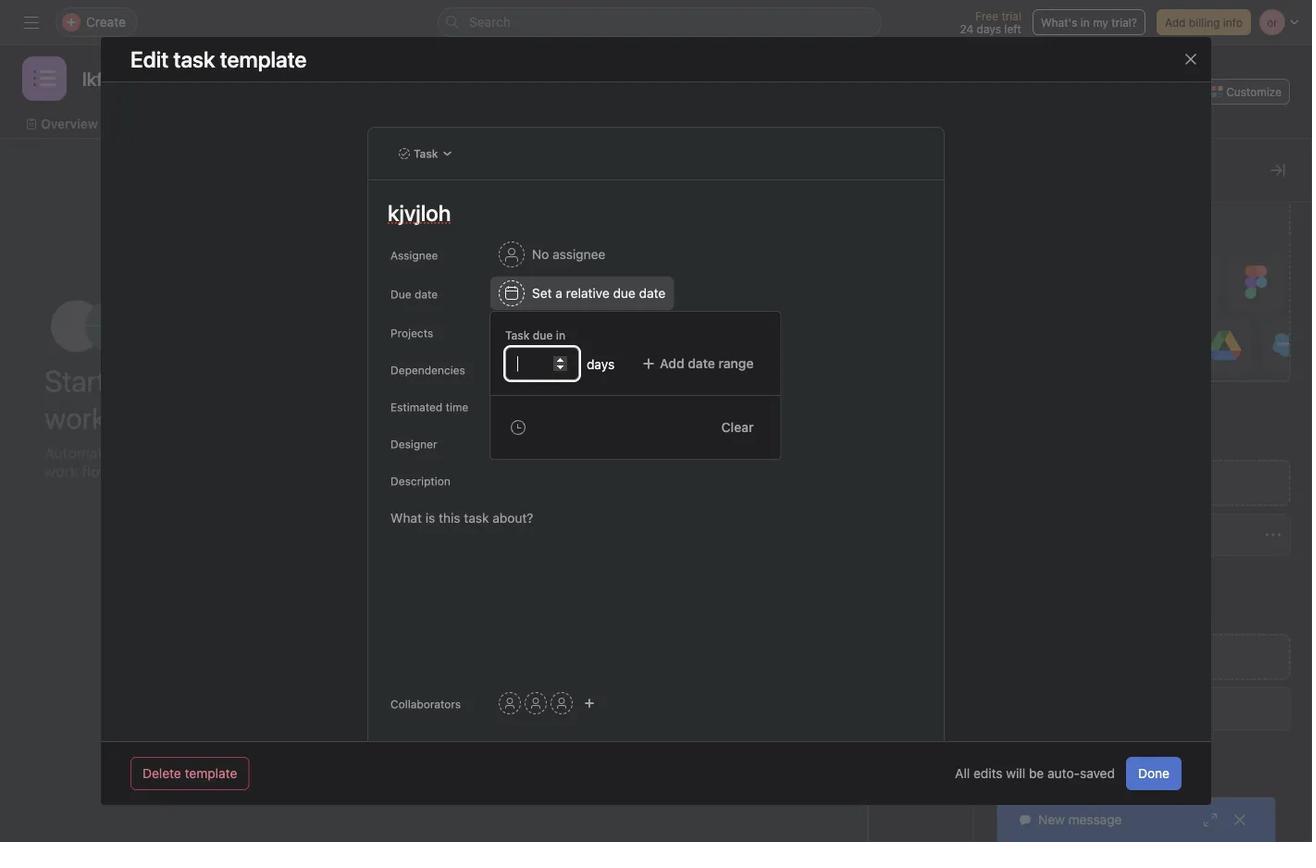Task type: vqa. For each thing, say whether or not it's contained in the screenshot.
the feedback
no



Task type: describe. For each thing, give the bounding box(es) containing it.
my
[[1093, 16, 1109, 29]]

files link
[[753, 114, 796, 134]]

billing
[[1189, 16, 1220, 29]]

1 horizontal spatial in
[[556, 329, 566, 341]]

task for task due in
[[505, 329, 530, 341]]

free trial 24 days left
[[960, 9, 1022, 35]]

customize button
[[1203, 79, 1290, 105]]

or
[[1046, 85, 1057, 98]]

designer
[[391, 438, 437, 451]]

date inside dropdown button
[[639, 285, 666, 301]]

task template
[[173, 46, 307, 72]]

add billing info
[[1165, 16, 1243, 29]]

add to projects
[[499, 326, 581, 339]]

what's in my trial? button
[[1033, 9, 1146, 35]]

description
[[391, 475, 451, 488]]

add for add dependencies
[[499, 363, 520, 376]]

add billing info button
[[1157, 9, 1251, 35]]

projects
[[537, 326, 581, 339]]

done button
[[1126, 757, 1182, 790]]

to inside 'how are tasks being added to this project?'
[[700, 318, 717, 340]]

dashboard link
[[550, 114, 632, 134]]

due
[[391, 288, 411, 301]]

new message
[[1038, 812, 1122, 827]]

add for add collaborators
[[863, 552, 887, 568]]

search button
[[438, 7, 882, 37]]

team's
[[149, 444, 196, 462]]

due date
[[391, 288, 438, 301]]

clear
[[721, 420, 754, 435]]

when
[[832, 437, 863, 450]]

info
[[1223, 16, 1243, 29]]

section,
[[966, 437, 1009, 450]]

workflow
[[44, 400, 160, 435]]

this
[[943, 437, 963, 450]]

due inside the set a relative due date dropdown button
[[613, 285, 636, 301]]

automatically?
[[875, 454, 953, 467]]

edit task template
[[130, 46, 307, 72]]

add collaborators
[[863, 552, 969, 568]]

move
[[897, 437, 926, 450]]

estimated
[[391, 401, 443, 414]]

edits
[[974, 766, 1003, 781]]

tasks inside when tasks move to this section, what should happen automatically?
[[866, 437, 894, 450]]

set due time image
[[511, 420, 526, 435]]

add dependencies
[[499, 363, 598, 376]]

all edits will be auto-saved
[[955, 766, 1115, 781]]

search list box
[[438, 7, 882, 37]]

projects
[[391, 327, 433, 340]]

tasks inside 'how are tasks being added to this project?'
[[544, 318, 588, 340]]

set a relative due date
[[532, 285, 666, 301]]

Template Name text field
[[379, 192, 922, 234]]

add to starred image
[[189, 71, 204, 86]]

in inside button
[[1081, 16, 1090, 29]]

24
[[960, 22, 974, 35]]

add date range button
[[629, 347, 766, 380]]

add or remove collaborators image
[[584, 698, 595, 709]]

how
[[471, 318, 509, 340]]

what's
[[1041, 16, 1078, 29]]

should
[[1041, 437, 1077, 450]]

this project?
[[543, 344, 645, 366]]

dependencies
[[523, 363, 598, 376]]

will
[[1006, 766, 1026, 781]]

no assignee
[[532, 247, 606, 262]]

add for add to projects
[[499, 326, 520, 339]]

close image
[[1233, 813, 1247, 827]]

what
[[1012, 437, 1038, 450]]

days inside free trial 24 days left
[[977, 22, 1001, 35]]

add to projects button
[[490, 319, 589, 345]]

add dependencies button
[[490, 356, 607, 382]]

done
[[1138, 766, 1170, 781]]

in inside start building your workflow in two minutes automate your team's process and keep work flowing.
[[166, 400, 189, 435]]

are
[[513, 318, 539, 340]]

edit
[[130, 46, 169, 72]]

to inside when tasks move to this section, what should happen automatically?
[[929, 437, 940, 450]]

how are tasks being added to this project?
[[471, 318, 717, 366]]

messages link
[[654, 114, 731, 134]]

task for task
[[414, 147, 438, 160]]

0 horizontal spatial days
[[587, 356, 615, 371]]

to inside button
[[523, 326, 534, 339]]

task due in
[[505, 329, 566, 341]]

trial
[[1002, 9, 1022, 22]]

start
[[44, 363, 106, 398]]

overview link
[[26, 114, 98, 134]]

calendar link
[[341, 114, 411, 134]]



Task type: locate. For each thing, give the bounding box(es) containing it.
to left projects
[[523, 326, 534, 339]]

1 horizontal spatial date
[[639, 285, 666, 301]]

automate
[[44, 444, 111, 462]]

no
[[532, 247, 549, 262]]

days
[[977, 22, 1001, 35], [587, 356, 615, 371]]

added
[[643, 318, 696, 340]]

two minutes
[[195, 400, 350, 435]]

add for add billing info
[[1165, 16, 1186, 29]]

0 vertical spatial in
[[1081, 16, 1090, 29]]

relative
[[566, 285, 610, 301]]

tasks
[[544, 318, 588, 340], [866, 437, 894, 450]]

building
[[113, 363, 214, 398]]

messages
[[669, 116, 731, 131]]

date right due
[[415, 288, 438, 301]]

delete
[[143, 766, 181, 781]]

estimated time
[[391, 401, 468, 414]]

assignee
[[553, 247, 606, 262]]

to up add date range
[[700, 318, 717, 340]]

1 vertical spatial your
[[115, 444, 145, 462]]

template
[[185, 766, 237, 781]]

0 horizontal spatial your
[[115, 444, 145, 462]]

2 horizontal spatial date
[[688, 356, 715, 371]]

process
[[200, 444, 254, 462]]

keep
[[288, 444, 321, 462]]

date for add date range
[[688, 356, 715, 371]]

files
[[768, 116, 796, 131]]

due
[[613, 285, 636, 301], [533, 329, 553, 341]]

add date range
[[660, 356, 754, 371]]

2 vertical spatial in
[[166, 400, 189, 435]]

in
[[1081, 16, 1090, 29], [556, 329, 566, 341], [166, 400, 189, 435]]

1 horizontal spatial your
[[221, 363, 276, 398]]

or button
[[1041, 81, 1063, 103]]

0 horizontal spatial to
[[523, 326, 534, 339]]

1 vertical spatial days
[[587, 356, 615, 371]]

add inside add billing info button
[[1165, 16, 1186, 29]]

add inside add date range "button"
[[660, 356, 684, 371]]

0 vertical spatial tasks
[[544, 318, 588, 340]]

task button
[[391, 141, 461, 167]]

add
[[1165, 16, 1186, 29], [499, 326, 520, 339], [660, 356, 684, 371], [499, 363, 520, 376], [863, 552, 887, 568]]

1 vertical spatial due
[[533, 329, 553, 341]]

1 horizontal spatial task
[[505, 329, 530, 341]]

task
[[414, 147, 438, 160], [505, 329, 530, 341]]

date
[[639, 285, 666, 301], [415, 288, 438, 301], [688, 356, 715, 371]]

0 horizontal spatial task
[[414, 147, 438, 160]]

add inside add collaborators button
[[863, 552, 887, 568]]

and
[[258, 444, 284, 462]]

1 horizontal spatial due
[[613, 285, 636, 301]]

date left range
[[688, 356, 715, 371]]

delete template button
[[130, 757, 249, 790]]

trial?
[[1112, 16, 1137, 29]]

start building your workflow in two minutes automate your team's process and keep work flowing.
[[44, 363, 350, 480]]

when tasks move to this section, what should happen automatically?
[[832, 437, 1077, 467]]

left
[[1004, 22, 1022, 35]]

dashboard
[[565, 116, 632, 131]]

0 horizontal spatial date
[[415, 288, 438, 301]]

set a relative due date button
[[490, 277, 674, 310]]

range
[[719, 356, 754, 371]]

0 vertical spatial due
[[613, 285, 636, 301]]

share button
[[1126, 79, 1188, 105]]

0 horizontal spatial in
[[166, 400, 189, 435]]

expand new message image
[[1203, 813, 1218, 827]]

happen
[[832, 454, 872, 467]]

workflow link
[[434, 114, 506, 134]]

your up two minutes
[[221, 363, 276, 398]]

share
[[1149, 85, 1179, 98]]

manually
[[489, 397, 542, 412]]

1 horizontal spatial to
[[700, 318, 717, 340]]

auto-
[[1048, 766, 1080, 781]]

add inside "add to projects" button
[[499, 326, 520, 339]]

0 vertical spatial days
[[977, 22, 1001, 35]]

to left this
[[929, 437, 940, 450]]

0 horizontal spatial due
[[533, 329, 553, 341]]

0 horizontal spatial tasks
[[544, 318, 588, 340]]

what's in my trial?
[[1041, 16, 1137, 29]]

task inside button
[[414, 147, 438, 160]]

collaborators
[[391, 698, 461, 711]]

None text field
[[78, 62, 154, 95]]

being
[[592, 318, 639, 340]]

add for add date range
[[660, 356, 684, 371]]

close image
[[1184, 52, 1198, 67]]

date inside "button"
[[688, 356, 715, 371]]

list image
[[33, 68, 56, 90]]

1 horizontal spatial days
[[977, 22, 1001, 35]]

2 horizontal spatial to
[[929, 437, 940, 450]]

time
[[446, 401, 468, 414]]

your
[[221, 363, 276, 398], [115, 444, 145, 462]]

dependencies
[[391, 364, 465, 377]]

add inside add dependencies button
[[499, 363, 520, 376]]

date up added
[[639, 285, 666, 301]]

all
[[955, 766, 970, 781]]

date for due date
[[415, 288, 438, 301]]

days down being
[[587, 356, 615, 371]]

None number field
[[505, 347, 579, 380]]

overview
[[41, 116, 98, 131]]

1 horizontal spatial tasks
[[866, 437, 894, 450]]

set
[[532, 285, 552, 301]]

customize
[[1226, 85, 1282, 98]]

be
[[1029, 766, 1044, 781]]

free
[[975, 9, 999, 22]]

clear button
[[709, 411, 766, 444]]

saved
[[1080, 766, 1115, 781]]

workflow
[[448, 116, 506, 131]]

a
[[556, 285, 563, 301]]

days right '24'
[[977, 22, 1001, 35]]

0 vertical spatial your
[[221, 363, 276, 398]]

2 horizontal spatial in
[[1081, 16, 1090, 29]]

no assignee button
[[490, 238, 614, 271]]

1 vertical spatial task
[[505, 329, 530, 341]]

your left team's
[[115, 444, 145, 462]]

assignee
[[391, 249, 438, 262]]

collaborators
[[891, 552, 969, 568]]

1 vertical spatial in
[[556, 329, 566, 341]]

1 vertical spatial tasks
[[866, 437, 894, 450]]

add collaborators button
[[828, 537, 1115, 583]]

close details image
[[1271, 163, 1285, 178]]

calendar
[[356, 116, 411, 131]]

0 vertical spatial task
[[414, 147, 438, 160]]



